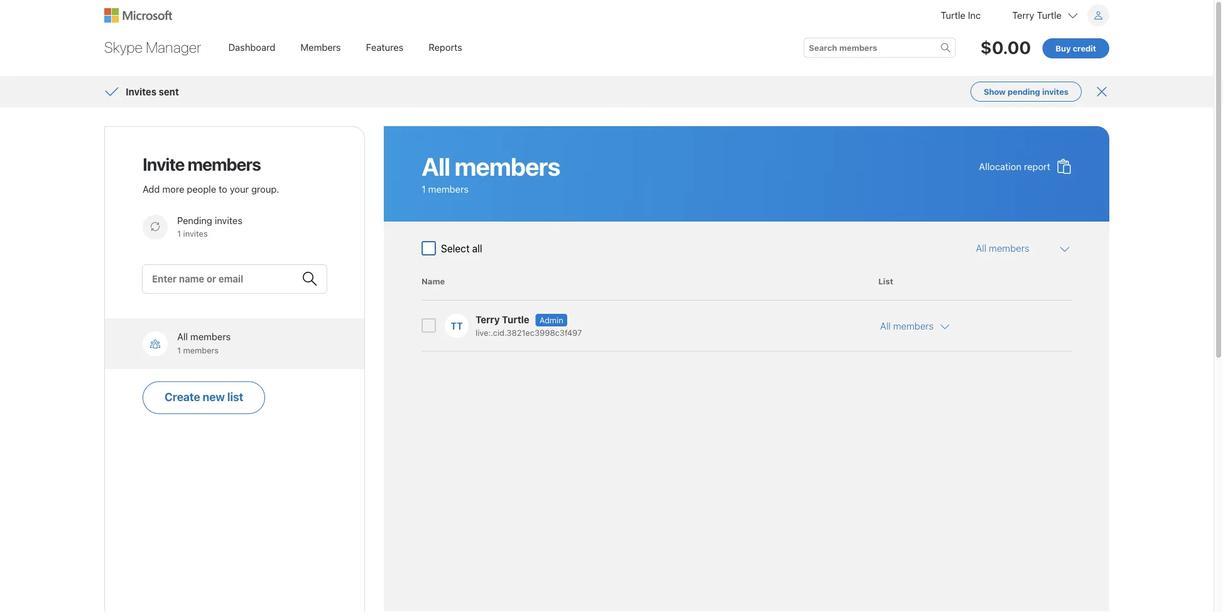 Task type: describe. For each thing, give the bounding box(es) containing it.
select all
[[441, 243, 482, 254]]

members link
[[292, 35, 349, 59]]

1 horizontal spatial turtle
[[941, 10, 966, 21]]

tt link
[[444, 314, 469, 339]]

0 vertical spatial 1
[[422, 183, 426, 194]]

select all members on page 1 element
[[422, 241, 482, 256]]

turtle inc
[[941, 10, 981, 21]]

add more people to your group.
[[143, 184, 279, 195]]

1 for all members
[[177, 345, 181, 355]]

search image
[[941, 42, 951, 52]]

all for all members 1 members
[[177, 331, 188, 342]]

features
[[366, 41, 403, 52]]

allocation report
[[979, 161, 1050, 172]]

buy
[[1056, 43, 1071, 53]]

buy credit button
[[1042, 38, 1109, 58]]

Enter name or email text field
[[152, 271, 296, 288]]

all for all members
[[422, 152, 450, 181]]

invite members
[[143, 154, 261, 174]]

name
[[422, 277, 445, 286]]

1 members
[[422, 183, 469, 194]]

1 for pending invites
[[177, 229, 181, 239]]

microsoft image
[[104, 8, 172, 23]]

credit
[[1073, 43, 1096, 53]]

admin
[[539, 316, 563, 325]]

pending invites 1 invites
[[177, 215, 242, 239]]

terry inside dropdown button
[[1012, 10, 1034, 21]]

skype manager link
[[102, 33, 204, 61]]

0 horizontal spatial turtle
[[502, 314, 529, 325]]

add
[[143, 184, 160, 195]]

1 vertical spatial invites
[[215, 215, 242, 226]]

Search members text field
[[809, 41, 951, 54]]

show pending invites
[[984, 87, 1069, 96]]

turtle inside dropdown button
[[1037, 10, 1062, 21]]

pending
[[1008, 87, 1040, 96]]

0 horizontal spatial terry
[[476, 314, 500, 325]]

list
[[227, 390, 243, 404]]

inc
[[968, 10, 981, 21]]

pending
[[177, 215, 212, 226]]

to
[[219, 184, 227, 195]]

buy credit
[[1056, 43, 1096, 53]]

invites sent
[[126, 86, 179, 97]]

tt
[[451, 320, 463, 331]]

all
[[472, 243, 482, 254]]



Task type: locate. For each thing, give the bounding box(es) containing it.
all up 1 members
[[422, 152, 450, 181]]

0 vertical spatial invites
[[1042, 87, 1069, 96]]

sent
[[159, 86, 179, 97]]

create new list button
[[143, 382, 265, 414]]

terry turtle button
[[1012, 4, 1109, 26]]

1 vertical spatial 1
[[177, 229, 181, 239]]

turtle up live:.cid.3821ec3998c3f497
[[502, 314, 529, 325]]

live:.cid.3821ec3998c3f497
[[476, 328, 582, 337]]

invites
[[126, 86, 156, 97]]

members
[[454, 152, 560, 181], [188, 154, 261, 174], [428, 183, 469, 194], [190, 331, 231, 342], [183, 345, 219, 355]]

members for all members 1 members
[[190, 331, 231, 342]]

0 horizontal spatial terry turtle
[[476, 314, 529, 325]]

list
[[878, 277, 893, 286]]

1 inside pending invites 1 invites
[[177, 229, 181, 239]]

invites right pending
[[1042, 87, 1069, 96]]

allocation
[[979, 161, 1022, 172]]

2 horizontal spatial invites
[[1042, 87, 1069, 96]]

create new list
[[165, 390, 243, 404]]

group.
[[251, 184, 279, 195]]

1 horizontal spatial terry
[[1012, 10, 1034, 21]]

people
[[187, 184, 216, 195]]

members for all members
[[454, 152, 560, 181]]

all up create
[[177, 331, 188, 342]]

1 vertical spatial terry turtle
[[476, 314, 529, 325]]

1 horizontal spatial all
[[422, 152, 450, 181]]

new
[[203, 390, 225, 404]]

terry turtle
[[1012, 10, 1062, 21], [476, 314, 529, 325]]

turtle inc link
[[941, 4, 981, 26]]

show
[[984, 87, 1006, 96]]

invites down pending
[[183, 229, 208, 239]]

invites inside button
[[1042, 87, 1069, 96]]

features link
[[358, 35, 412, 59]]

2 horizontal spatial turtle
[[1037, 10, 1062, 21]]

1 horizontal spatial terry turtle
[[1012, 10, 1062, 21]]

1 inside all members 1 members
[[177, 345, 181, 355]]

members for invite members
[[188, 154, 261, 174]]

manager
[[146, 38, 201, 56]]

terry turtle up live:.cid.3821ec3998c3f497
[[476, 314, 529, 325]]

2 vertical spatial 1
[[177, 345, 181, 355]]

close the notification image
[[1094, 84, 1109, 99]]

report
[[1024, 161, 1050, 172]]

show pending invites button
[[971, 82, 1082, 102]]

create
[[165, 390, 200, 404]]

invites down to
[[215, 215, 242, 226]]

all members
[[422, 152, 560, 181]]

select
[[441, 243, 470, 254]]

reports
[[429, 41, 462, 52]]

reports link
[[420, 35, 470, 59]]

0 vertical spatial terry turtle
[[1012, 10, 1062, 21]]

your
[[230, 184, 249, 195]]

1 horizontal spatial invites
[[215, 215, 242, 226]]

1 vertical spatial all
[[177, 331, 188, 342]]

terry turtle up buy
[[1012, 10, 1062, 21]]

0 vertical spatial all
[[422, 152, 450, 181]]

skype
[[104, 38, 143, 56]]

all members 1 members
[[177, 331, 231, 355]]

turtle
[[941, 10, 966, 21], [1037, 10, 1062, 21], [502, 314, 529, 325]]

all
[[422, 152, 450, 181], [177, 331, 188, 342]]

members
[[300, 41, 341, 52]]

$0.00
[[980, 37, 1031, 58]]

0 horizontal spatial all
[[177, 331, 188, 342]]

allocation report link
[[971, 151, 1079, 182]]

1
[[422, 183, 426, 194], [177, 229, 181, 239], [177, 345, 181, 355]]

dashboard
[[228, 41, 275, 52]]

2 vertical spatial invites
[[183, 229, 208, 239]]

terry
[[1012, 10, 1034, 21], [476, 314, 500, 325]]

0 vertical spatial terry
[[1012, 10, 1034, 21]]

1 vertical spatial terry
[[476, 314, 500, 325]]

terry right tt
[[476, 314, 500, 325]]

members for 1 members
[[428, 183, 469, 194]]

invite
[[143, 154, 184, 174]]

terry turtle inside dropdown button
[[1012, 10, 1062, 21]]

skype manager
[[104, 38, 201, 56]]

all inside all members 1 members
[[177, 331, 188, 342]]

0 horizontal spatial invites
[[183, 229, 208, 239]]

turtle up buy
[[1037, 10, 1062, 21]]

invites
[[1042, 87, 1069, 96], [215, 215, 242, 226], [183, 229, 208, 239]]

dashboard link
[[220, 35, 284, 59]]

terry up $0.00
[[1012, 10, 1034, 21]]

turtle left the inc
[[941, 10, 966, 21]]

more
[[162, 184, 184, 195]]

invites sent alert
[[126, 82, 964, 102]]



Task type: vqa. For each thing, say whether or not it's contained in the screenshot.
list's by
no



